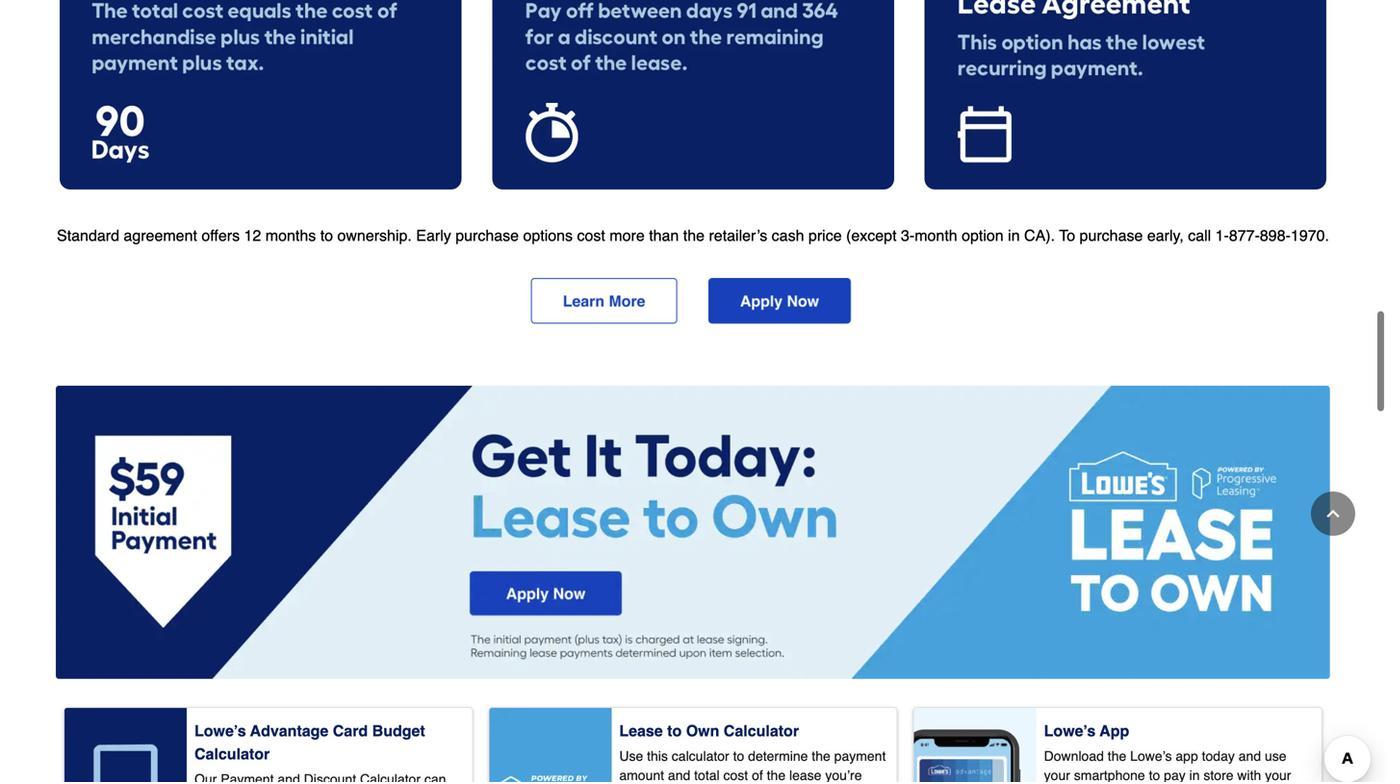 Task type: describe. For each thing, give the bounding box(es) containing it.
the right of
[[767, 768, 786, 783]]

with
[[1237, 768, 1261, 783]]

3-
[[901, 227, 915, 244]]

cash
[[772, 227, 804, 244]]

to inside lowe's app download the lowe's app today and use your smartphone to pay in store with you
[[1149, 768, 1160, 783]]

(except
[[846, 227, 897, 244]]

lease
[[619, 722, 663, 740]]

of
[[752, 768, 763, 783]]

standard
[[57, 227, 119, 244]]

amount
[[619, 768, 664, 783]]

2 purchase from the left
[[1080, 227, 1143, 244]]

12
[[244, 227, 261, 244]]

in inside lowe's app download the lowe's app today and use your smartphone to pay in store with you
[[1189, 768, 1200, 783]]

1970.
[[1291, 227, 1329, 244]]

cost inside lease to own calculator use this calculator to determine the payment amount and total cost of the lease you'r
[[723, 768, 748, 783]]

0 vertical spatial in
[[1008, 227, 1020, 244]]

options
[[523, 227, 573, 244]]

get it today. lease to own. $59 initial payment. apply now. image
[[56, 386, 1330, 680]]

download
[[1044, 749, 1104, 764]]

payment
[[834, 749, 886, 764]]

the up lease
[[812, 749, 831, 764]]

months
[[265, 227, 316, 244]]

1 purchase from the left
[[456, 227, 519, 244]]

and inside lowe's app download the lowe's app today and use your smartphone to pay in store with you
[[1239, 749, 1261, 764]]

early,
[[1147, 227, 1184, 244]]

to right 'calculator' at the bottom
[[733, 749, 744, 764]]

0 horizontal spatial cost
[[577, 227, 605, 244]]

the right than
[[683, 227, 705, 244]]

lease
[[789, 768, 822, 783]]

use
[[619, 749, 643, 764]]

more
[[610, 227, 645, 244]]

calculator inside lowe's advantage card budget calculator
[[194, 745, 270, 763]]

12-month standard lease agreement. this option has the lowest recurring payment. image
[[925, 0, 1326, 190]]

lowe's advantage card budget calculator link
[[56, 700, 481, 783]]

early purchase option. pay off between days 91 and 364 for discount on remaining cost of the lease. image
[[492, 0, 894, 190]]

calculator
[[672, 749, 729, 764]]

use
[[1265, 749, 1287, 764]]

your
[[1044, 768, 1070, 783]]

price
[[809, 227, 842, 244]]

apply now. image
[[708, 278, 1326, 325]]



Task type: vqa. For each thing, say whether or not it's contained in the screenshot.
.48
no



Task type: locate. For each thing, give the bounding box(es) containing it.
lowe's advantage card budget calculator
[[194, 722, 425, 763]]

to left own
[[667, 722, 682, 740]]

0 horizontal spatial calculator
[[194, 745, 270, 763]]

0 horizontal spatial and
[[668, 768, 690, 783]]

lowe's advantage card budget calculator. our payment and discount calculator can help. get started. image
[[65, 708, 187, 783]]

a smartphone displaying a preview of the lowe's mobile app. image
[[914, 708, 1036, 783]]

1 horizontal spatial in
[[1189, 768, 1200, 783]]

determine
[[748, 749, 808, 764]]

0 horizontal spatial lowe's
[[194, 722, 246, 740]]

offers
[[202, 227, 240, 244]]

to
[[320, 227, 333, 244], [667, 722, 682, 740], [733, 749, 744, 764], [1149, 768, 1160, 783]]

lowe's app download the lowe's app today and use your smartphone to pay in store with you
[[1044, 722, 1291, 783]]

smartphone
[[1074, 768, 1145, 783]]

in
[[1008, 227, 1020, 244], [1189, 768, 1200, 783]]

lowe's inside lowe's advantage card budget calculator
[[194, 722, 246, 740]]

in right pay
[[1189, 768, 1200, 783]]

purchase right to
[[1080, 227, 1143, 244]]

1-
[[1215, 227, 1229, 244]]

calculator
[[724, 722, 799, 740], [194, 745, 270, 763]]

0 vertical spatial and
[[1239, 749, 1261, 764]]

0 horizontal spatial in
[[1008, 227, 1020, 244]]

lowe's for lowe's advantage card budget calculator
[[194, 722, 246, 740]]

calculator down advantage
[[194, 745, 270, 763]]

lowe's left advantage
[[194, 722, 246, 740]]

early
[[416, 227, 451, 244]]

calculator inside lease to own calculator use this calculator to determine the payment amount and total cost of the lease you'r
[[724, 722, 799, 740]]

the up the smartphone
[[1108, 749, 1127, 764]]

lowe's up download
[[1044, 722, 1096, 740]]

2 horizontal spatial lowe's
[[1130, 749, 1172, 764]]

lease to own calculator use this calculator to determine the payment amount and total cost of the lease you'r
[[619, 722, 886, 783]]

1 vertical spatial and
[[668, 768, 690, 783]]

1 horizontal spatial purchase
[[1080, 227, 1143, 244]]

the
[[683, 227, 705, 244], [812, 749, 831, 764], [1108, 749, 1127, 764], [767, 768, 786, 783]]

learn more. image
[[60, 278, 678, 325]]

1 horizontal spatial calculator
[[724, 722, 799, 740]]

app
[[1100, 722, 1129, 740]]

and inside lease to own calculator use this calculator to determine the payment amount and total cost of the lease you'r
[[668, 768, 690, 783]]

0 vertical spatial cost
[[577, 227, 605, 244]]

total
[[694, 768, 720, 783]]

month
[[915, 227, 957, 244]]

to
[[1059, 227, 1075, 244]]

call
[[1188, 227, 1211, 244]]

this
[[647, 749, 668, 764]]

calculator up determine
[[724, 722, 799, 740]]

0 horizontal spatial purchase
[[456, 227, 519, 244]]

advantage
[[250, 722, 329, 740]]

own
[[686, 722, 719, 740]]

app
[[1176, 749, 1198, 764]]

1 horizontal spatial and
[[1239, 749, 1261, 764]]

scroll to top element
[[1311, 492, 1355, 536]]

in left ca).
[[1008, 227, 1020, 244]]

1 vertical spatial calculator
[[194, 745, 270, 763]]

purchase
[[456, 227, 519, 244], [1080, 227, 1143, 244]]

1 vertical spatial in
[[1189, 768, 1200, 783]]

ca).
[[1024, 227, 1055, 244]]

than
[[649, 227, 679, 244]]

877-
[[1229, 227, 1260, 244]]

card
[[333, 722, 368, 740]]

1 horizontal spatial lowe's
[[1044, 722, 1096, 740]]

0 vertical spatial calculator
[[724, 722, 799, 740]]

to left pay
[[1149, 768, 1160, 783]]

1 horizontal spatial cost
[[723, 768, 748, 783]]

cost left of
[[723, 768, 748, 783]]

and left total
[[668, 768, 690, 783]]

today
[[1202, 749, 1235, 764]]

cost
[[577, 227, 605, 244], [723, 768, 748, 783]]

purchase right early
[[456, 227, 519, 244]]

lowe's up pay
[[1130, 749, 1172, 764]]

standard agreement offers 12 months to ownership. early purchase options cost more than the retailer's cash price (except 3-month option in ca). to purchase early, call 1-877-898-1970.
[[57, 227, 1329, 244]]

1 vertical spatial cost
[[723, 768, 748, 783]]

the inside lowe's app download the lowe's app today and use your smartphone to pay in store with you
[[1108, 749, 1127, 764]]

powered by progressive leasing logo. image
[[489, 708, 612, 783]]

lowe's
[[194, 722, 246, 740], [1044, 722, 1096, 740], [1130, 749, 1172, 764]]

option
[[962, 227, 1004, 244]]

agreement
[[124, 227, 197, 244]]

chevron up image
[[1324, 504, 1343, 524]]

898-
[[1260, 227, 1291, 244]]

to right "months"
[[320, 227, 333, 244]]

budget
[[372, 722, 425, 740]]

lowe's for lowe's app download the lowe's app today and use your smartphone to pay in store with you
[[1044, 722, 1096, 740]]

store
[[1204, 768, 1234, 783]]

ownership.
[[337, 227, 412, 244]]

retailer's
[[709, 227, 767, 244]]

cost left more
[[577, 227, 605, 244]]

90-day purchase option. the total cost equals the cost of merchandise plus initial payment plus tax. image
[[60, 0, 461, 190]]

and up with
[[1239, 749, 1261, 764]]

and
[[1239, 749, 1261, 764], [668, 768, 690, 783]]

pay
[[1164, 768, 1186, 783]]



